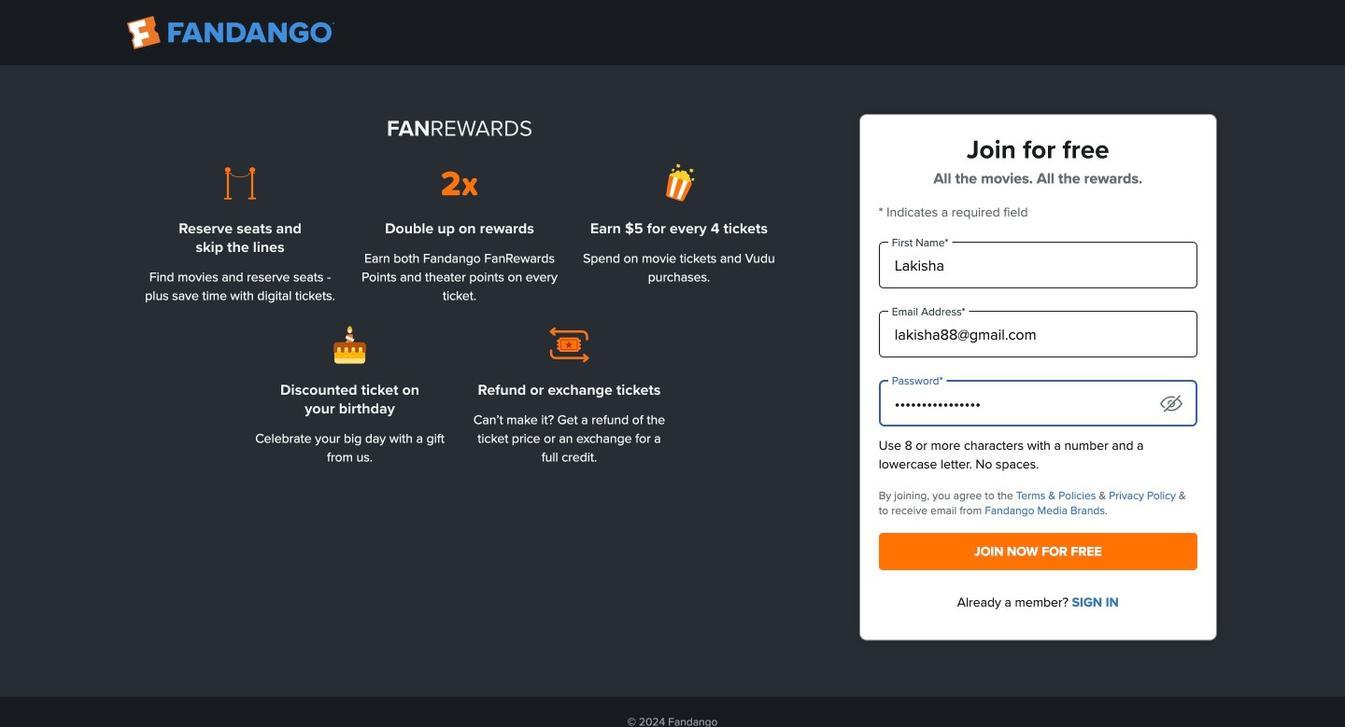 Task type: describe. For each thing, give the bounding box(es) containing it.
fandango home image
[[127, 16, 335, 50]]

  text field
[[879, 242, 1198, 289]]



Task type: vqa. For each thing, say whether or not it's contained in the screenshot.
comedy, inside 'R, 1 hr 44 min Comedy, Romance'
no



Task type: locate. For each thing, give the bounding box(es) containing it.
  password field
[[879, 380, 1198, 427]]

password hide image
[[1160, 396, 1183, 413]]

  text field
[[879, 311, 1198, 358]]

None submit
[[879, 534, 1198, 571]]



